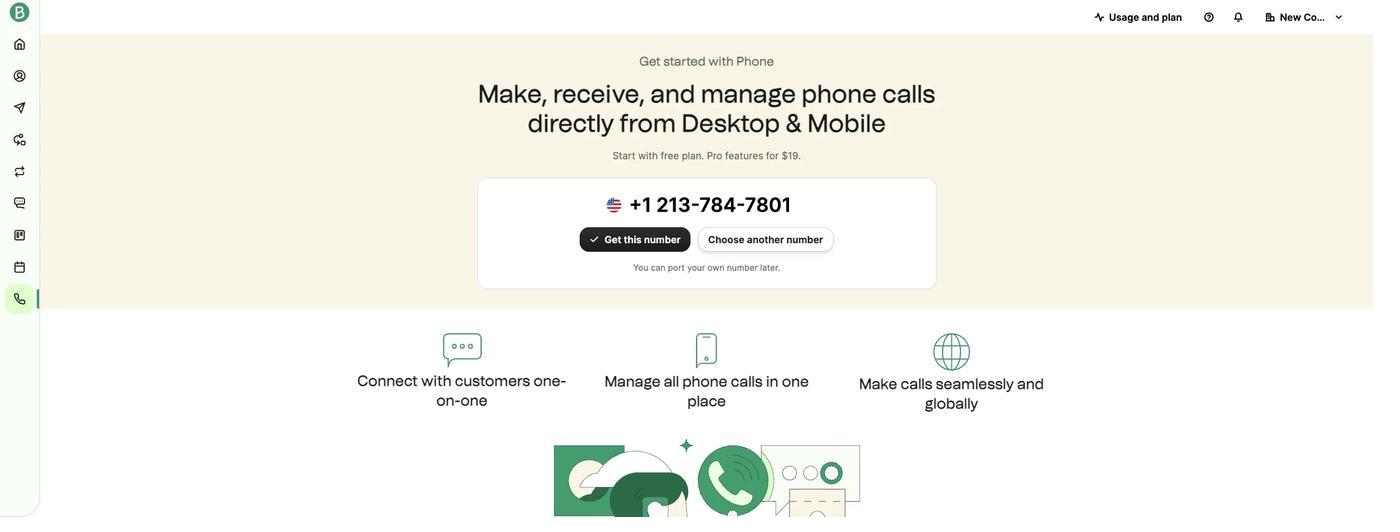 Task type: describe. For each thing, give the bounding box(es) containing it.
choose another number
[[709, 233, 824, 246]]

and inside 'button'
[[1142, 11, 1160, 23]]

company
[[1305, 11, 1350, 23]]

connect with customers one- on-one
[[358, 372, 567, 409]]

manage
[[605, 372, 661, 390]]

new company button
[[1256, 5, 1354, 29]]

784-
[[700, 193, 745, 217]]

manage all phone calls in one place
[[605, 372, 809, 410]]

phone inside make, receive, and manage phone calls directly from desktop & mobile
[[802, 79, 877, 108]]

for
[[767, 149, 779, 162]]

new company
[[1281, 11, 1350, 23]]

start
[[613, 149, 636, 162]]

phone inside manage all phone calls in one place
[[683, 372, 728, 390]]

one-
[[534, 372, 567, 390]]

213-
[[657, 193, 700, 217]]

you
[[634, 262, 649, 273]]

make
[[860, 375, 898, 393]]

another
[[747, 233, 785, 246]]

make calls seamlessly and globally
[[860, 375, 1045, 412]]

+1
[[629, 193, 652, 217]]

1 horizontal spatial number
[[727, 262, 758, 273]]

$19.
[[782, 149, 801, 162]]

manage
[[701, 79, 797, 108]]

make, receive, and manage phone calls directly from desktop & mobile
[[478, 79, 936, 138]]

with for one-
[[421, 372, 452, 390]]

own
[[708, 262, 725, 273]]

seamlessly
[[936, 375, 1015, 393]]

get for get this number
[[605, 233, 622, 246]]

+1 213-784-7801
[[629, 193, 792, 217]]

usage
[[1110, 11, 1140, 23]]

get this number button
[[580, 227, 691, 252]]

free
[[661, 149, 680, 162]]

one for on-
[[461, 391, 488, 409]]

2 horizontal spatial with
[[709, 54, 734, 69]]

make,
[[478, 79, 548, 108]]

us image
[[607, 198, 629, 213]]

plan.
[[682, 149, 705, 162]]

port
[[668, 262, 685, 273]]



Task type: vqa. For each thing, say whether or not it's contained in the screenshot.
FREE
yes



Task type: locate. For each thing, give the bounding box(es) containing it.
one for in
[[782, 372, 809, 390]]

0 vertical spatial one
[[782, 372, 809, 390]]

place
[[688, 392, 726, 410]]

0 vertical spatial and
[[1142, 11, 1160, 23]]

0 vertical spatial with
[[709, 54, 734, 69]]

number inside button
[[644, 233, 681, 246]]

one down customers
[[461, 391, 488, 409]]

with left free
[[639, 149, 658, 162]]

and down started
[[651, 79, 696, 108]]

0 horizontal spatial and
[[651, 79, 696, 108]]

and left the plan at the right of the page
[[1142, 11, 1160, 23]]

from
[[620, 108, 676, 138]]

phone
[[802, 79, 877, 108], [683, 372, 728, 390]]

calls inside manage all phone calls in one place
[[731, 372, 763, 390]]

0 vertical spatial phone
[[802, 79, 877, 108]]

number inside 'button'
[[787, 233, 824, 246]]

and inside make calls seamlessly and globally
[[1018, 375, 1045, 393]]

started
[[664, 54, 706, 69]]

mobile
[[808, 108, 886, 138]]

start with free plan. pro features for $19.
[[613, 149, 801, 162]]

with left phone
[[709, 54, 734, 69]]

2 horizontal spatial number
[[787, 233, 824, 246]]

and inside make, receive, and manage phone calls directly from desktop & mobile
[[651, 79, 696, 108]]

usage and plan button
[[1085, 5, 1193, 29]]

1 vertical spatial and
[[651, 79, 696, 108]]

0 horizontal spatial number
[[644, 233, 681, 246]]

0 horizontal spatial phone
[[683, 372, 728, 390]]

number right own
[[727, 262, 758, 273]]

1 horizontal spatial with
[[639, 149, 658, 162]]

7801
[[745, 193, 792, 217]]

1 horizontal spatial and
[[1018, 375, 1045, 393]]

choose another number button
[[698, 227, 834, 252]]

connect
[[358, 372, 418, 390]]

with for plan.
[[639, 149, 658, 162]]

get inside button
[[605, 233, 622, 246]]

choose
[[709, 233, 745, 246]]

directly
[[528, 108, 614, 138]]

with up the on-
[[421, 372, 452, 390]]

you can port your own number later.
[[634, 262, 781, 273]]

get left this
[[605, 233, 622, 246]]

number up can
[[644, 233, 681, 246]]

0 horizontal spatial one
[[461, 391, 488, 409]]

1 horizontal spatial one
[[782, 372, 809, 390]]

2 vertical spatial and
[[1018, 375, 1045, 393]]

&
[[786, 108, 802, 138]]

one inside manage all phone calls in one place
[[782, 372, 809, 390]]

number
[[644, 233, 681, 246], [787, 233, 824, 246], [727, 262, 758, 273]]

your
[[688, 262, 706, 273]]

calls inside make calls seamlessly and globally
[[901, 375, 933, 393]]

pro
[[707, 149, 723, 162]]

with
[[709, 54, 734, 69], [639, 149, 658, 162], [421, 372, 452, 390]]

calls
[[883, 79, 936, 108], [731, 372, 763, 390], [901, 375, 933, 393]]

all
[[664, 372, 679, 390]]

features
[[726, 149, 764, 162]]

in
[[766, 372, 779, 390]]

customers
[[455, 372, 530, 390]]

number for get this number
[[644, 233, 681, 246]]

1 vertical spatial one
[[461, 391, 488, 409]]

globally
[[925, 394, 979, 412]]

0 vertical spatial get
[[640, 54, 661, 69]]

receive,
[[553, 79, 645, 108]]

0 horizontal spatial get
[[605, 233, 622, 246]]

plan
[[1163, 11, 1183, 23]]

2 horizontal spatial and
[[1142, 11, 1160, 23]]

calls inside make, receive, and manage phone calls directly from desktop & mobile
[[883, 79, 936, 108]]

0 horizontal spatial with
[[421, 372, 452, 390]]

can
[[651, 262, 666, 273]]

one
[[782, 372, 809, 390], [461, 391, 488, 409]]

1 vertical spatial get
[[605, 233, 622, 246]]

one right in
[[782, 372, 809, 390]]

later.
[[761, 262, 781, 273]]

get started with phone
[[640, 54, 775, 69]]

1 horizontal spatial get
[[640, 54, 661, 69]]

get this number
[[605, 233, 681, 246]]

on-
[[437, 391, 461, 409]]

phone
[[737, 54, 775, 69]]

with inside connect with customers one- on-one
[[421, 372, 452, 390]]

number right another
[[787, 233, 824, 246]]

and
[[1142, 11, 1160, 23], [651, 79, 696, 108], [1018, 375, 1045, 393]]

1 vertical spatial phone
[[683, 372, 728, 390]]

get left started
[[640, 54, 661, 69]]

desktop
[[682, 108, 781, 138]]

new
[[1281, 11, 1302, 23]]

get for get started with phone
[[640, 54, 661, 69]]

this
[[624, 233, 642, 246]]

number for choose another number
[[787, 233, 824, 246]]

and right "seamlessly"
[[1018, 375, 1045, 393]]

1 vertical spatial with
[[639, 149, 658, 162]]

2 vertical spatial with
[[421, 372, 452, 390]]

1 horizontal spatial phone
[[802, 79, 877, 108]]

one inside connect with customers one- on-one
[[461, 391, 488, 409]]

get
[[640, 54, 661, 69], [605, 233, 622, 246]]

usage and plan
[[1110, 11, 1183, 23]]



